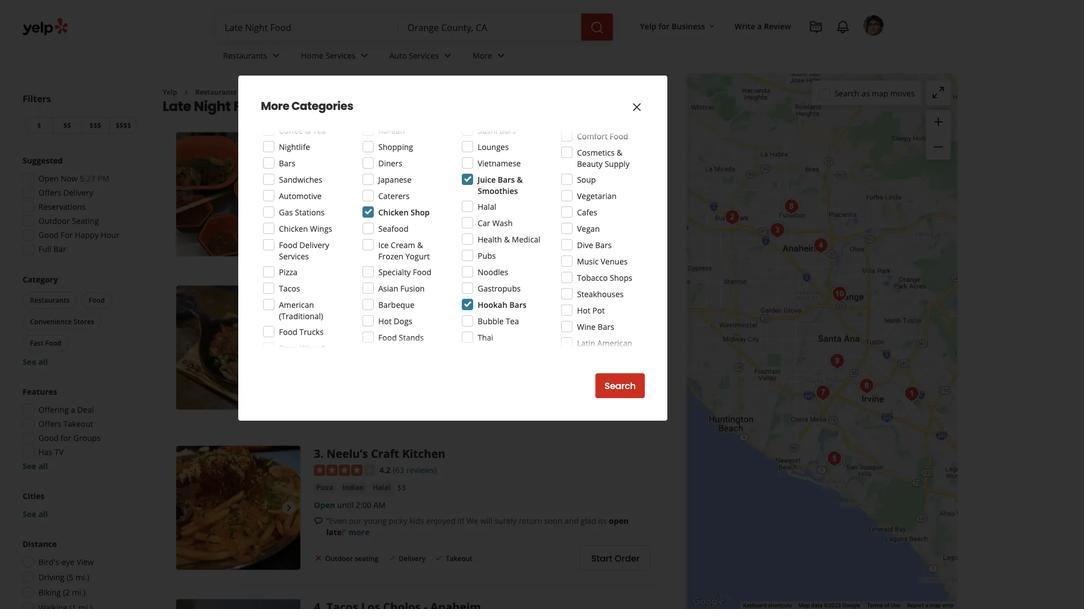 Task type: locate. For each thing, give the bounding box(es) containing it.
1 slideshow element from the top
[[176, 132, 300, 257]]

0 vertical spatial am
[[373, 186, 386, 197]]

offers up "reservations"
[[38, 187, 61, 198]]

0 horizontal spatial good
[[407, 202, 426, 213]]

16 checkmark v2 image down seafood
[[388, 235, 397, 244]]

american up (traditional)
[[279, 300, 314, 310]]

convenience stores button
[[23, 314, 102, 331]]

late down "even in the bottom of the page
[[326, 527, 342, 538]]

offers takeout
[[38, 419, 93, 430]]

& inside the juice bars & smoothies
[[517, 174, 523, 185]]

24 chevron down v2 image inside home services link
[[358, 49, 371, 62]]

2 good from the top
[[38, 433, 59, 444]]

cream
[[391, 240, 415, 250]]

& up the 'supply'
[[617, 147, 623, 158]]

0 horizontal spatial $$
[[63, 121, 71, 130]]

lounges
[[478, 141, 509, 152]]

until up come
[[337, 186, 354, 197]]

wine down trucks
[[300, 343, 319, 354]]

more link down "our"
[[349, 527, 370, 538]]

0 horizontal spatial noodles
[[386, 169, 414, 178]]

1 vertical spatial of
[[884, 603, 889, 610]]

more link for zhangliang
[[373, 213, 394, 224]]

outdoor down "reservations"
[[38, 216, 70, 226]]

services for auto services
[[409, 50, 439, 61]]

food right the night
[[233, 97, 266, 116]]

1 horizontal spatial services
[[326, 50, 355, 61]]

yelp left the '16 chevron right v2' icon at the left of page
[[163, 88, 177, 97]]

juice
[[478, 174, 496, 185]]

yelp left the business
[[640, 21, 656, 31]]

more link for neelu's
[[349, 527, 370, 538]]

1 seating from the top
[[355, 235, 378, 244]]

search right plus
[[605, 380, 636, 393]]

late up vegan
[[564, 202, 579, 213]]

for inside "group"
[[61, 433, 71, 444]]

reservations
[[38, 202, 86, 212]]

0 horizontal spatial delivery
[[63, 187, 93, 198]]

1 open until 2:00 am from the top
[[314, 186, 386, 197]]

tv
[[54, 447, 64, 458]]

2 24 chevron down v2 image from the left
[[494, 49, 508, 62]]

0 vertical spatial .
[[320, 132, 324, 148]]

2 horizontal spatial services
[[409, 50, 439, 61]]

1 vertical spatial offers
[[38, 419, 61, 430]]

restaurants link right the '16 chevron right v2' icon at the left of page
[[195, 88, 237, 97]]

0 horizontal spatial a
[[71, 405, 75, 416]]

kitchen
[[402, 446, 445, 462]]

1 vertical spatial seating
[[355, 554, 378, 564]]

next image for 1 . zhangliang malatang - irvine
[[282, 188, 296, 201]]

open down pizza 'button'
[[314, 500, 335, 511]]

full bar
[[38, 244, 66, 255]]

1 offers from the top
[[38, 187, 61, 198]]

group containing category
[[20, 274, 140, 368]]

open late
[[326, 516, 629, 538]]

joey newport beach image
[[823, 448, 846, 471]]

1 horizontal spatial noodles
[[478, 267, 508, 278]]

map right as
[[872, 88, 888, 99]]

services right auto
[[409, 50, 439, 61]]

map for moves
[[872, 88, 888, 99]]

0 vertical spatial yelp
[[640, 21, 656, 31]]

open down 'suggested'
[[38, 173, 59, 184]]

restaurants link up "late night food orange county, ca"
[[214, 41, 292, 73]]

hot pot inside "more categories" dialog
[[577, 305, 605, 316]]

a inside "group"
[[71, 405, 75, 416]]

asian
[[378, 283, 398, 294]]

1 horizontal spatial tea
[[506, 316, 519, 327]]

1 vertical spatial a
[[71, 405, 75, 416]]

2 24 chevron down v2 image from the left
[[441, 49, 455, 62]]

delivery inside "group"
[[63, 187, 93, 198]]

1 vertical spatial am
[[373, 500, 386, 511]]

meals
[[480, 374, 502, 384]]

1 vertical spatial next image
[[282, 502, 296, 515]]

2:00 up "our"
[[356, 500, 371, 511]]

vegetarian
[[577, 191, 617, 201]]

0 horizontal spatial wine
[[300, 343, 319, 354]]

pot inside button
[[366, 169, 377, 178]]

hot pot up wine bars
[[577, 305, 605, 316]]

open inside "group"
[[38, 173, 59, 184]]

a left the deal
[[71, 405, 75, 416]]

specialty
[[378, 267, 411, 278]]

$$ inside button
[[63, 121, 71, 130]]

reviews) for kitchen
[[406, 465, 437, 476]]

outdoor seating for delivery
[[325, 554, 378, 564]]

2 am from the top
[[373, 500, 386, 511]]

see all button
[[23, 357, 48, 368], [23, 461, 48, 472], [23, 509, 48, 520]]

&
[[305, 125, 311, 136], [617, 147, 623, 158], [517, 174, 523, 185], [504, 234, 510, 245], [417, 240, 423, 250], [321, 343, 327, 354]]

map
[[799, 603, 810, 610]]

0 vertical spatial for
[[659, 21, 670, 31]]

mi.) for biking (2 mi.)
[[72, 588, 86, 599]]

1 see all button from the top
[[23, 357, 48, 368]]

1 vertical spatial restaurants
[[195, 88, 237, 97]]

open
[[609, 516, 629, 527]]

1 horizontal spatial chicken
[[378, 207, 409, 218]]

chicken down gas
[[279, 223, 308, 234]]

"we
[[326, 202, 340, 213]]

bars inside the juice bars & smoothies
[[498, 174, 515, 185]]

bcd tofu house image
[[855, 375, 878, 398]]

1 vertical spatial yelp
[[163, 88, 177, 97]]

search left as
[[835, 88, 860, 99]]

1 vertical spatial pizza
[[316, 483, 333, 492]]

food up next icon
[[279, 327, 297, 337]]

seating for takeout
[[355, 235, 378, 244]]

tea down "categories"
[[313, 125, 326, 136]]

late right spot
[[446, 202, 460, 213]]

for down offers takeout
[[61, 433, 71, 444]]

time
[[389, 202, 405, 213]]

for
[[659, 21, 670, 31], [61, 433, 71, 444]]

16 speech v2 image
[[314, 203, 323, 212], [314, 517, 323, 526]]

pizza button
[[314, 482, 336, 494]]

moves
[[890, 88, 915, 99]]

1 vertical spatial outdoor seating
[[325, 554, 378, 564]]

previous image for open until 2:00 am
[[181, 188, 194, 201]]

good left spot
[[407, 202, 426, 213]]

soup
[[577, 174, 596, 185]]

2 2:00 from the top
[[356, 500, 371, 511]]

misoolkwan oc
[[327, 286, 414, 301]]

bar
[[53, 244, 66, 255]]

2:00 for neelu's
[[356, 500, 371, 511]]

24 chevron down v2 image right auto services
[[441, 49, 455, 62]]

1 vertical spatial more
[[261, 98, 289, 114]]

2 next image from the top
[[282, 502, 296, 515]]

bars up latin american
[[598, 322, 614, 332]]

next image
[[282, 188, 296, 201], [282, 502, 296, 515]]

2 vertical spatial until
[[337, 500, 354, 511]]

more down "our"
[[349, 527, 370, 538]]

bars for sushi bars
[[500, 125, 516, 136]]

hot pot
[[352, 169, 377, 178], [577, 305, 605, 316]]

services right home
[[326, 50, 355, 61]]

1 horizontal spatial pot
[[593, 305, 605, 316]]

delivery
[[63, 187, 93, 198], [299, 240, 329, 250], [399, 554, 426, 564]]

korean
[[378, 125, 405, 136], [316, 323, 341, 332]]

24 chevron down v2 image inside more link
[[494, 49, 508, 62]]

$$$ button
[[81, 117, 109, 134]]

map left error
[[930, 603, 941, 610]]

0 horizontal spatial map
[[872, 88, 888, 99]]

2 horizontal spatial delivery
[[399, 554, 426, 564]]

1 . from the top
[[320, 132, 324, 148]]

2 see from the top
[[23, 461, 36, 472]]

good..."
[[343, 213, 371, 224]]

the right in
[[387, 374, 399, 384]]

more down time
[[373, 213, 394, 224]]

night down vegetarian
[[581, 202, 602, 213]]

see all down cities
[[23, 509, 48, 520]]

auto services
[[389, 50, 439, 61]]

until for zhangliang
[[337, 186, 354, 197]]

2 vertical spatial restaurants
[[30, 296, 69, 305]]

1 vertical spatial noodles
[[478, 267, 508, 278]]

1 good from the left
[[407, 202, 426, 213]]

hour
[[101, 230, 119, 241]]

2 vertical spatial takeout
[[446, 554, 473, 564]]

3 see all button from the top
[[23, 509, 48, 520]]

1 horizontal spatial 24 chevron down v2 image
[[494, 49, 508, 62]]

more link down time
[[373, 213, 394, 224]]

until up "even in the bottom of the page
[[337, 500, 354, 511]]

see all button down has
[[23, 461, 48, 472]]

bars up smoothies
[[498, 174, 515, 185]]

all down cities
[[38, 509, 48, 520]]

24 chevron down v2 image for home services
[[358, 49, 371, 62]]

offers down offering
[[38, 419, 61, 430]]

4.3 star rating image
[[314, 151, 375, 163]]

good right craving
[[543, 202, 562, 213]]

group
[[926, 110, 951, 160], [19, 155, 140, 258], [20, 274, 140, 368], [19, 387, 140, 472], [23, 491, 140, 520]]

eye
[[62, 557, 75, 568]]

search for search as map moves
[[835, 88, 860, 99]]

1 2:00 from the top
[[356, 186, 371, 197]]

shops
[[610, 272, 632, 283]]

0 vertical spatial korean
[[378, 125, 405, 136]]

2 vertical spatial see all button
[[23, 509, 48, 520]]

2 horizontal spatial hot
[[577, 305, 591, 316]]

takeout up the 'yogurt'
[[399, 235, 425, 244]]

neelu's craft kitchen image
[[766, 219, 789, 242]]

1 horizontal spatial night
[[581, 202, 602, 213]]

wine up latin
[[577, 322, 596, 332]]

0 horizontal spatial hot pot
[[352, 169, 377, 178]]

1 vertical spatial see all button
[[23, 461, 48, 472]]

2 offers from the top
[[38, 419, 61, 430]]

see all down has
[[23, 461, 48, 472]]

0 horizontal spatial tea
[[313, 125, 326, 136]]

0 horizontal spatial night
[[462, 202, 481, 213]]

anjin image
[[812, 382, 835, 405]]

yelp
[[640, 21, 656, 31], [163, 88, 177, 97]]

soon
[[544, 516, 563, 527]]

open for "we come all the time  good spot late night if you're craving good
[[314, 186, 335, 197]]

0 vertical spatial mi.)
[[75, 573, 89, 583]]

0 vertical spatial see all button
[[23, 357, 48, 368]]

3 see from the top
[[23, 509, 36, 520]]

24 chevron down v2 image inside auto services link
[[441, 49, 455, 62]]

slideshow element for 1
[[176, 132, 300, 257]]

zhangliang
[[327, 132, 389, 148]]

1 24 chevron down v2 image from the left
[[269, 49, 283, 62]]

pizza down 4.2 star rating image
[[316, 483, 333, 492]]

error
[[942, 603, 954, 610]]

music venues
[[577, 256, 628, 267]]

the left time
[[375, 202, 387, 213]]

.
[[320, 132, 324, 148], [320, 446, 324, 462]]

halal inside button
[[373, 483, 390, 492]]

hot down 4.6
[[378, 316, 392, 327]]

tea down hookah bars
[[506, 316, 519, 327]]

see for features
[[23, 461, 36, 472]]

all down has
[[38, 461, 48, 472]]

korean link
[[314, 322, 343, 333]]

beauty
[[577, 158, 603, 169]]

24 chevron down v2 image left home
[[269, 49, 283, 62]]

hot up wine bars
[[577, 305, 591, 316]]

yelp inside button
[[640, 21, 656, 31]]

open for offers delivery
[[38, 173, 59, 184]]

dive bars
[[577, 240, 612, 250]]

korean down 4.6 star rating image
[[316, 323, 341, 332]]

reviews) right (929
[[411, 305, 441, 315]]

0 vertical spatial a
[[757, 21, 762, 31]]

search for search
[[605, 380, 636, 393]]

hot for ice cream & frozen yogurt
[[378, 316, 392, 327]]

reviews) down malatang
[[406, 151, 437, 162]]

next image for 3 . neelu's craft kitchen
[[282, 502, 296, 515]]

0 vertical spatial pot
[[366, 169, 377, 178]]

halal inside "more categories" dialog
[[478, 201, 496, 212]]

orimori japanese kitchen image
[[826, 350, 849, 373]]

delivery down kids
[[399, 554, 426, 564]]

1 am from the top
[[373, 186, 386, 197]]

return
[[519, 516, 542, 527]]

pubs down health
[[478, 250, 496, 261]]

24 chevron down v2 image
[[358, 49, 371, 62], [494, 49, 508, 62]]

a for report
[[925, 603, 928, 610]]

1 night from the left
[[462, 202, 481, 213]]

search image
[[590, 21, 604, 34]]

2 vertical spatial slideshow element
[[176, 446, 300, 571]]

1 vertical spatial open until 2:00 am
[[314, 500, 386, 511]]

2 vertical spatial see all
[[23, 509, 48, 520]]

see up cities
[[23, 461, 36, 472]]

2 see all from the top
[[23, 461, 48, 472]]

1 vertical spatial outdoor
[[325, 235, 353, 244]]

for inside yelp for business button
[[659, 21, 670, 31]]

1 outdoor seating from the top
[[325, 235, 378, 244]]

pubs inside "more categories" dialog
[[478, 250, 496, 261]]

1 horizontal spatial map
[[930, 603, 941, 610]]

2 seating from the top
[[355, 554, 378, 564]]

$$$$ button
[[109, 117, 138, 134]]

1 24 chevron down v2 image from the left
[[358, 49, 371, 62]]

korean inside "more categories" dialog
[[378, 125, 405, 136]]

the right 'on' on the bottom of page
[[545, 374, 557, 384]]

option group
[[19, 539, 140, 610]]

delivery for offers delivery
[[63, 187, 93, 198]]

data
[[811, 603, 823, 610]]

see all button down cities
[[23, 509, 48, 520]]

0 horizontal spatial for
[[61, 433, 71, 444]]

bars down 'nightlife' at the top of page
[[279, 158, 295, 169]]

previous image
[[181, 502, 194, 515]]

2 outdoor seating from the top
[[325, 554, 378, 564]]

2 previous image from the top
[[181, 341, 194, 355]]

the
[[375, 202, 387, 213], [387, 374, 399, 384], [545, 374, 557, 384]]

2:00 for zhangliang
[[356, 186, 371, 197]]

delivery inside food delivery services
[[299, 240, 329, 250]]

hot pot down '4.3 star rating' image
[[352, 169, 377, 178]]

24 chevron down v2 image for more
[[494, 49, 508, 62]]

16 speech v2 image for 1
[[314, 203, 323, 212]]

biking
[[38, 588, 61, 599]]

4.6
[[379, 305, 391, 315]]

0 horizontal spatial late
[[326, 527, 342, 538]]

3 until from the top
[[337, 500, 354, 511]]

food down chicken wings
[[279, 240, 297, 250]]

0 vertical spatial more link
[[373, 213, 394, 224]]

1 vertical spatial restaurants link
[[195, 88, 237, 97]]

0 vertical spatial american
[[279, 300, 314, 310]]

1 horizontal spatial takeout
[[399, 235, 425, 244]]

0 vertical spatial more
[[373, 213, 394, 224]]

very nice good..."
[[326, 202, 640, 224]]

$$ down (63
[[397, 483, 406, 494]]

$$ left $$$ button
[[63, 121, 71, 130]]

bars
[[500, 125, 516, 136], [279, 158, 295, 169], [498, 174, 515, 185], [595, 240, 612, 250], [509, 300, 527, 310], [598, 322, 614, 332]]

24 chevron down v2 image for restaurants
[[269, 49, 283, 62]]

latin american
[[577, 338, 632, 349]]

mi.) right (2
[[72, 588, 86, 599]]

1 horizontal spatial more
[[373, 213, 394, 224]]

google
[[842, 603, 860, 610]]

24 chevron down v2 image
[[269, 49, 283, 62], [441, 49, 455, 62]]

1 vertical spatial see all
[[23, 461, 48, 472]]

a for write
[[757, 21, 762, 31]]

1 vertical spatial search
[[605, 380, 636, 393]]

outdoor
[[38, 216, 70, 226], [325, 235, 353, 244], [325, 554, 353, 564]]

1 vertical spatial hot pot
[[577, 305, 605, 316]]

0 horizontal spatial chicken
[[279, 223, 308, 234]]

1 vertical spatial slideshow element
[[176, 286, 300, 410]]

0 vertical spatial outdoor
[[38, 216, 70, 226]]

. up '4.3 star rating' image
[[320, 132, 324, 148]]

outdoor seating down good..."
[[325, 235, 378, 244]]

food inside food delivery services
[[279, 240, 297, 250]]

1 next image from the top
[[282, 188, 296, 201]]

see all button for category
[[23, 357, 48, 368]]

barbeque
[[378, 300, 414, 310]]

2 . from the top
[[320, 446, 324, 462]]

notifications image
[[836, 20, 850, 34]]

slideshow element
[[176, 132, 300, 257], [176, 286, 300, 410], [176, 446, 300, 571]]

american (traditional)
[[279, 300, 323, 322]]

0 vertical spatial pubs
[[478, 250, 496, 261]]

hot pot inside button
[[352, 169, 377, 178]]

1 16 speech v2 image from the top
[[314, 203, 323, 212]]

see
[[23, 357, 36, 368], [23, 461, 36, 472], [23, 509, 36, 520]]

4.6 star rating image
[[314, 305, 375, 316]]

(5
[[67, 573, 73, 583]]

1 see from the top
[[23, 357, 36, 368]]

pot inside "more categories" dialog
[[593, 305, 605, 316]]

seating down !" more
[[355, 554, 378, 564]]

more inside dialog
[[261, 98, 289, 114]]

0 horizontal spatial korean
[[316, 323, 341, 332]]

1 see all from the top
[[23, 357, 48, 368]]

0 vertical spatial 2:00
[[356, 186, 371, 197]]

see for category
[[23, 357, 36, 368]]

search button
[[596, 374, 645, 399]]

(63
[[393, 465, 404, 476]]

bird's-eye view
[[38, 557, 94, 568]]

bars for dive bars
[[595, 240, 612, 250]]

review
[[764, 21, 791, 31]]

good up full
[[38, 230, 59, 241]]

offers for offers takeout
[[38, 419, 61, 430]]

services for home services
[[326, 50, 355, 61]]

16 close v2 image
[[314, 554, 323, 563]]

search inside button
[[605, 380, 636, 393]]

2 16 speech v2 image from the top
[[314, 517, 323, 526]]

fast
[[30, 339, 43, 348]]

noodles up gastropubs
[[478, 267, 508, 278]]

happy
[[75, 230, 99, 241]]

2 open until 2:00 am from the top
[[314, 500, 386, 511]]

1 vertical spatial good
[[38, 433, 59, 444]]

for
[[61, 230, 73, 241]]

chicken up seafood
[[378, 207, 409, 218]]

reviews) down kitchen
[[406, 465, 437, 476]]

1 horizontal spatial more
[[473, 50, 492, 61]]

hot inside button
[[352, 169, 364, 178]]

1 horizontal spatial hot pot
[[577, 305, 605, 316]]

late night food orange county, ca
[[163, 97, 399, 116]]

more categories
[[261, 98, 353, 114]]

groups
[[73, 433, 101, 444]]

1 horizontal spatial more link
[[373, 213, 394, 224]]

open until 2:00 am for neelu's
[[314, 500, 386, 511]]

late
[[163, 97, 191, 116]]

1 vertical spatial chicken
[[279, 223, 308, 234]]

1 horizontal spatial korean
[[378, 125, 405, 136]]

pizza link
[[314, 482, 336, 494]]

None search field
[[216, 14, 615, 41]]

pubs up open until midnight
[[350, 323, 366, 332]]

& down wash
[[504, 234, 510, 245]]

night left if
[[462, 202, 481, 213]]

0 vertical spatial outdoor seating
[[325, 235, 378, 244]]

pizza up tacos
[[279, 267, 298, 278]]

delivery down open now 5:27 pm
[[63, 187, 93, 198]]

services
[[326, 50, 355, 61], [409, 50, 439, 61], [279, 251, 309, 262]]

until down pubs link
[[337, 340, 354, 350]]

food right fast
[[45, 339, 61, 348]]

1 vertical spatial korean
[[316, 323, 341, 332]]

full
[[38, 244, 51, 255]]

(65
[[393, 151, 404, 162]]

previous image
[[181, 188, 194, 201], [181, 341, 194, 355]]

on
[[533, 374, 543, 384]]

of right variety
[[428, 374, 435, 384]]

more inside business categories element
[[473, 50, 492, 61]]

stations
[[295, 207, 325, 218]]

0 horizontal spatial pizza
[[279, 267, 298, 278]]

1 good from the top
[[38, 230, 59, 241]]

outdoor for delivery
[[325, 554, 353, 564]]

all for category's see all button
[[38, 357, 48, 368]]

late inside open late
[[326, 527, 342, 538]]

its
[[598, 516, 607, 527]]

0 vertical spatial slideshow element
[[176, 132, 300, 257]]

2 see all button from the top
[[23, 461, 48, 472]]

close image
[[630, 101, 644, 114]]

0 vertical spatial pizza
[[279, 267, 298, 278]]

spirits
[[279, 354, 302, 365]]

0 vertical spatial reviews)
[[406, 151, 437, 162]]

see down cities
[[23, 509, 36, 520]]

services inside food delivery services
[[279, 251, 309, 262]]

1 vertical spatial 2:00
[[356, 500, 371, 511]]

group containing features
[[19, 387, 140, 472]]

0 vertical spatial hot pot
[[352, 169, 377, 178]]

1 previous image from the top
[[181, 188, 194, 201]]

takeout
[[399, 235, 425, 244], [63, 419, 93, 430], [446, 554, 473, 564]]

bars for wine bars
[[598, 322, 614, 332]]

delivery down 'wings'
[[299, 240, 329, 250]]

1 until from the top
[[337, 186, 354, 197]]

auto
[[389, 50, 407, 61]]

2 night from the left
[[581, 202, 602, 213]]

good
[[38, 230, 59, 241], [38, 433, 59, 444]]

0 vertical spatial chicken
[[378, 207, 409, 218]]

1 horizontal spatial pubs
[[478, 250, 496, 261]]

2 slideshow element from the top
[[176, 286, 300, 410]]

pizza inside "more categories" dialog
[[279, 267, 298, 278]]

google image
[[689, 595, 727, 610]]

it!
[[458, 516, 465, 527]]

& up the 'yogurt'
[[417, 240, 423, 250]]

1 vertical spatial tea
[[506, 316, 519, 327]]

1 vertical spatial until
[[337, 340, 354, 350]]

. left neelu's
[[320, 446, 324, 462]]

0 horizontal spatial 24 chevron down v2 image
[[269, 49, 283, 62]]

"even
[[326, 516, 347, 527]]

& down trucks
[[321, 343, 327, 354]]

restaurants inside button
[[30, 296, 69, 305]]

wings
[[310, 223, 332, 234]]

enjoyed
[[426, 516, 456, 527]]

0 horizontal spatial the
[[375, 202, 387, 213]]

until for neelu's
[[337, 500, 354, 511]]

cafes
[[577, 207, 597, 218]]

all down fast food button
[[38, 357, 48, 368]]

16 checkmark v2 image
[[388, 235, 397, 244], [388, 554, 397, 563], [435, 554, 444, 563]]

see all for category
[[23, 357, 48, 368]]

open up the '"we'
[[314, 186, 335, 197]]

3 slideshow element from the top
[[176, 446, 300, 571]]

1 vertical spatial halal
[[373, 483, 390, 492]]

1 horizontal spatial yelp
[[640, 21, 656, 31]]

zoom in image
[[932, 115, 945, 129]]

0 vertical spatial wine
[[577, 322, 596, 332]]

keyboard shortcuts button
[[743, 602, 792, 610]]

2 until from the top
[[337, 340, 354, 350]]

2:00 down hot pot "link"
[[356, 186, 371, 197]]

1 horizontal spatial wine
[[577, 322, 596, 332]]

projects image
[[809, 20, 823, 34]]

outdoor for takeout
[[325, 235, 353, 244]]

0 horizontal spatial 24 chevron down v2 image
[[358, 49, 371, 62]]

neelu's craft kitchen image
[[176, 446, 300, 571]]

of left use
[[884, 603, 889, 610]]

takeout down open late
[[446, 554, 473, 564]]

halal down the 4.2
[[373, 483, 390, 492]]

16 chevron right v2 image
[[182, 88, 191, 97]]



Task type: vqa. For each thing, say whether or not it's contained in the screenshot.
'Auto Detailing' link
no



Task type: describe. For each thing, give the bounding box(es) containing it.
orange
[[269, 97, 320, 116]]

noodles inside "more categories" dialog
[[478, 267, 508, 278]]

ice
[[378, 240, 389, 250]]

16 checkmark v2 image down picky
[[388, 554, 397, 563]]

yelp for yelp for business
[[640, 21, 656, 31]]

takeout inside "group"
[[63, 419, 93, 430]]

& inside cosmetics & beauty supply
[[617, 147, 623, 158]]

open for "even our young picky kids enjoyed it! we will surely return soon and glad its
[[314, 500, 335, 511]]

map for error
[[930, 603, 941, 610]]

& inside beer, wine & spirits
[[321, 343, 327, 354]]

food trucks
[[279, 327, 324, 337]]

sandwiches
[[279, 174, 322, 185]]

zoom out image
[[932, 140, 945, 154]]

hot pot link
[[350, 168, 380, 180]]

good for good for happy hour
[[38, 230, 59, 241]]

deal
[[77, 405, 94, 416]]

am for neelu's
[[373, 500, 386, 511]]

tacos
[[279, 283, 300, 294]]

slideshow element for 3
[[176, 446, 300, 571]]

american inside american (traditional)
[[279, 300, 314, 310]]

user actions element
[[631, 14, 900, 84]]

(2
[[63, 588, 70, 599]]

young
[[364, 516, 387, 527]]

yelp for business button
[[636, 16, 721, 36]]

glad
[[581, 516, 596, 527]]

1 vertical spatial reviews)
[[411, 305, 441, 315]]

0 vertical spatial of
[[428, 374, 435, 384]]

food up 'stores'
[[89, 296, 105, 305]]

open down korean 'link'
[[314, 340, 335, 350]]

pubs button
[[347, 322, 368, 333]]

good for groups
[[38, 433, 101, 444]]

more for more categories
[[261, 98, 289, 114]]

report a map error link
[[907, 603, 954, 610]]

yelp for yelp link in the top of the page
[[163, 88, 177, 97]]

bars for juice bars & smoothies
[[498, 174, 515, 185]]

business categories element
[[214, 41, 884, 73]]

view
[[77, 557, 94, 568]]

thai
[[478, 332, 493, 343]]

shopping
[[378, 141, 413, 152]]

restaurants inside business categories element
[[223, 50, 267, 61]]

malatang
[[392, 132, 445, 148]]

nightlife
[[279, 141, 310, 152]]

more categories dialog
[[0, 0, 1084, 610]]

see all button for features
[[23, 461, 48, 472]]

seating for delivery
[[355, 554, 378, 564]]

search as map moves
[[835, 88, 915, 99]]

seoul eats image
[[780, 196, 803, 218]]

2 horizontal spatial the
[[545, 374, 557, 384]]

delivery for food delivery services
[[299, 240, 329, 250]]

nice
[[326, 213, 341, 224]]

3 see all from the top
[[23, 509, 48, 520]]

car
[[478, 218, 490, 228]]

2 good from the left
[[543, 202, 562, 213]]

dive
[[577, 240, 593, 250]]

diners
[[378, 158, 402, 169]]

come
[[342, 202, 362, 213]]

outdoor inside "group"
[[38, 216, 70, 226]]

1
[[314, 132, 320, 148]]

all for 3rd see all button from the top of the page
[[38, 509, 48, 520]]

tacos los cholos - anaheim image
[[810, 235, 832, 257]]

pizza inside 'button'
[[316, 483, 333, 492]]

map region
[[627, 71, 1061, 610]]

4.2
[[379, 465, 391, 476]]

home
[[301, 50, 323, 61]]

all up good..."
[[364, 202, 373, 213]]

offers delivery
[[38, 187, 93, 198]]

group containing cities
[[23, 491, 140, 520]]

chicken for chicken wings
[[279, 223, 308, 234]]

chicken shop
[[378, 207, 430, 218]]

night
[[194, 97, 231, 116]]

1 horizontal spatial american
[[597, 338, 632, 349]]

as
[[862, 88, 870, 99]]

1 vertical spatial $$
[[397, 483, 406, 494]]

yogurt
[[405, 251, 430, 262]]

yelp link
[[163, 88, 177, 97]]

for for good
[[61, 433, 71, 444]]

hot for dive bars
[[577, 305, 591, 316]]

16 checkmark v2 image down enjoyed
[[435, 554, 444, 563]]

2 horizontal spatial late
[[564, 202, 579, 213]]

. for 3
[[320, 446, 324, 462]]

mi.) for driving (5 mi.)
[[75, 573, 89, 583]]

fusion
[[400, 283, 425, 294]]

4.3 link
[[379, 150, 391, 162]]

pubs inside button
[[350, 323, 366, 332]]

reviews) for -
[[406, 151, 437, 162]]

0 vertical spatial restaurants link
[[214, 41, 292, 73]]

(65 reviews)
[[393, 151, 437, 162]]

menu.
[[559, 374, 583, 384]]

(929 reviews)
[[393, 305, 441, 315]]

am
[[333, 374, 345, 384]]

craft
[[371, 446, 399, 462]]

4.3
[[379, 151, 391, 162]]

4.6 link
[[379, 303, 391, 316]]

misoolkwan oc image
[[721, 206, 744, 229]]

outdoor seating for takeout
[[325, 235, 378, 244]]

& inside ice cream & frozen yogurt
[[417, 240, 423, 250]]

offers for offers delivery
[[38, 187, 61, 198]]

!"
[[342, 527, 347, 538]]

auto services link
[[380, 41, 464, 73]]

& left 1
[[305, 125, 311, 136]]

24 chevron down v2 image for auto services
[[441, 49, 455, 62]]

zhangliang malatang - irvine image
[[901, 383, 923, 406]]

option group containing distance
[[19, 539, 140, 610]]

caterers
[[378, 191, 410, 201]]

next image
[[282, 341, 296, 355]]

noodles button
[[384, 168, 416, 180]]

expand map image
[[932, 86, 945, 99]]

our
[[349, 516, 362, 527]]

all for features's see all button
[[38, 461, 48, 472]]

venues
[[601, 256, 628, 267]]

ice cream & frozen yogurt
[[378, 240, 430, 262]]

1 horizontal spatial the
[[387, 374, 399, 384]]

bubble tea
[[478, 316, 519, 327]]

latin
[[577, 338, 595, 349]]

bird's-
[[38, 557, 62, 568]]

(929
[[393, 305, 409, 315]]

cosmetics
[[577, 147, 615, 158]]

good for good for groups
[[38, 433, 59, 444]]

0 vertical spatial takeout
[[399, 235, 425, 244]]

cosmetics & beauty supply
[[577, 147, 630, 169]]

noodles inside button
[[386, 169, 414, 178]]

more for more
[[473, 50, 492, 61]]

features
[[23, 387, 57, 398]]

16 chevron down v2 image
[[708, 22, 717, 31]]

seating
[[72, 216, 99, 226]]

zhangliang malatang - irvine image
[[176, 132, 300, 257]]

previous image for open until midnight
[[181, 341, 194, 355]]

$$$$
[[116, 121, 131, 130]]

stands
[[399, 332, 424, 343]]

use
[[891, 603, 900, 610]]

am for zhangliang
[[373, 186, 386, 197]]

2 horizontal spatial takeout
[[446, 554, 473, 564]]

outdoor seating
[[38, 216, 99, 226]]

4.2 star rating image
[[314, 465, 375, 477]]

0 vertical spatial tea
[[313, 125, 326, 136]]

chicken for chicken shop
[[378, 207, 409, 218]]

food right comfort
[[610, 131, 628, 141]]

food delivery services
[[279, 240, 329, 262]]

food button
[[81, 292, 112, 309]]

wine inside beer, wine & spirits
[[300, 343, 319, 354]]

chinese link
[[314, 168, 345, 180]]

chicken wings
[[279, 223, 332, 234]]

a for offering
[[71, 405, 75, 416]]

misoolkwan oc image
[[176, 286, 300, 410]]

neelu's
[[327, 446, 368, 462]]

restaurants button
[[23, 292, 77, 309]]

"even our young picky kids enjoyed it! we will surely return soon and glad its
[[326, 516, 609, 527]]

hookah bars
[[478, 300, 527, 310]]

. for 1
[[320, 132, 324, 148]]

16 speech v2 image for 3
[[314, 517, 323, 526]]

(63 reviews) link
[[393, 464, 437, 476]]

zhangliang malatang - irvine link
[[327, 132, 487, 148]]

seafood
[[378, 223, 409, 234]]

see all for features
[[23, 461, 48, 472]]

1 vertical spatial more
[[349, 527, 370, 538]]

1 horizontal spatial late
[[446, 202, 460, 213]]

medical
[[512, 234, 540, 245]]

nguyen's kitchen image
[[828, 283, 851, 306]]

misoolkwan
[[327, 286, 395, 301]]

bars for hookah bars
[[509, 300, 527, 310]]

hookah
[[478, 300, 507, 310]]

food down hot dogs
[[378, 332, 397, 343]]

picky
[[389, 516, 407, 527]]

comfort
[[577, 131, 608, 141]]

(65 reviews) link
[[393, 150, 437, 162]]

pubs link
[[347, 322, 368, 333]]

for for yelp
[[659, 21, 670, 31]]

group containing suggested
[[19, 155, 140, 258]]

open until 2:00 am for zhangliang
[[314, 186, 386, 197]]

vietnamese
[[478, 158, 521, 169]]

stores
[[74, 317, 94, 327]]

county,
[[323, 97, 376, 116]]

food down the 'yogurt'
[[413, 267, 431, 278]]

trucks
[[299, 327, 324, 337]]

food
[[604, 202, 622, 213]]

korean inside button
[[316, 323, 341, 332]]

beer, wine & spirits
[[279, 343, 327, 365]]



